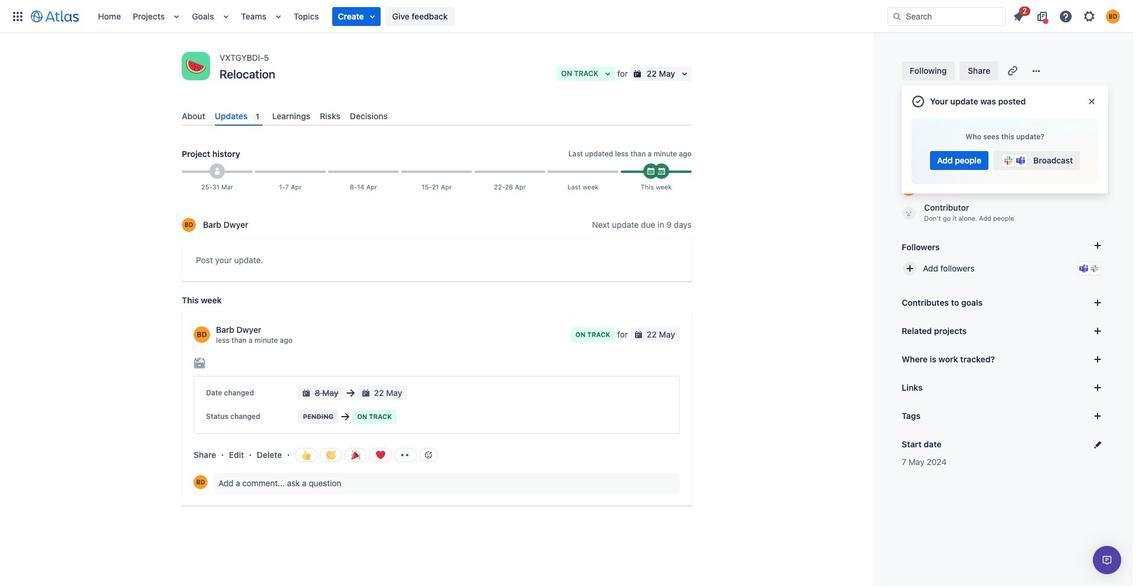 Task type: locate. For each thing, give the bounding box(es) containing it.
changed to image
[[343, 386, 358, 400]]

add follower image
[[903, 262, 917, 276]]

add a follower image
[[1091, 239, 1105, 253]]

add tag image
[[1091, 409, 1105, 423]]

notifications image
[[1012, 9, 1026, 23]]

switch to... image
[[11, 9, 25, 23]]

0 horizontal spatial list item
[[332, 7, 381, 26]]

banner
[[0, 0, 1134, 33]]

:heart: image
[[376, 451, 385, 460], [376, 451, 385, 460]]

list item inside top element
[[332, 7, 381, 26]]

:tada: image
[[351, 451, 360, 460], [351, 451, 360, 460]]

1 horizontal spatial list item
[[1008, 4, 1031, 26]]

added new contributor image
[[213, 167, 222, 176]]

add reaction image
[[424, 451, 433, 460]]

list item
[[1008, 4, 1031, 26], [332, 7, 381, 26]]

tab list
[[177, 106, 697, 126]]

start date image
[[657, 167, 667, 176]]

open intercom messenger image
[[1101, 553, 1115, 567]]

:clap: image
[[326, 451, 336, 460]]

None search field
[[888, 7, 1006, 26]]

help image
[[1059, 9, 1073, 23]]

msteams logo showing  channels are connected to this project image
[[1080, 264, 1089, 273]]

list
[[92, 0, 888, 33], [1008, 4, 1126, 26]]

add work tracking links image
[[1091, 352, 1105, 367]]

:eyes: image
[[401, 451, 410, 460], [401, 451, 410, 460]]

close dialog image
[[1088, 97, 1097, 106]]

:clap: image
[[326, 451, 336, 460]]

0 horizontal spatial list
[[92, 0, 888, 33]]



Task type: describe. For each thing, give the bounding box(es) containing it.
Search field
[[888, 7, 1006, 26]]

top element
[[7, 0, 888, 33]]

:thumbsup: image
[[301, 451, 311, 460]]

slack logo showing nan channels are connected to this project image
[[1090, 264, 1100, 273]]

search image
[[893, 12, 902, 21]]

settings image
[[1083, 9, 1097, 23]]

add link image
[[1091, 381, 1105, 395]]

edit start date image
[[1091, 437, 1105, 452]]

changed to image
[[338, 410, 353, 424]]

account image
[[1106, 9, 1121, 23]]

:thumbsup: image
[[301, 451, 311, 460]]

add goals image
[[1091, 296, 1105, 310]]

:card_box: image
[[194, 357, 205, 369]]

Main content area, start typing to enter text. text field
[[196, 253, 678, 272]]

add related project image
[[1091, 324, 1105, 338]]

updated target date image
[[646, 167, 656, 176]]

your update was posted image
[[912, 94, 926, 109]]

1 horizontal spatial list
[[1008, 4, 1126, 26]]



Task type: vqa. For each thing, say whether or not it's contained in the screenshot.
Close dialog icon
yes



